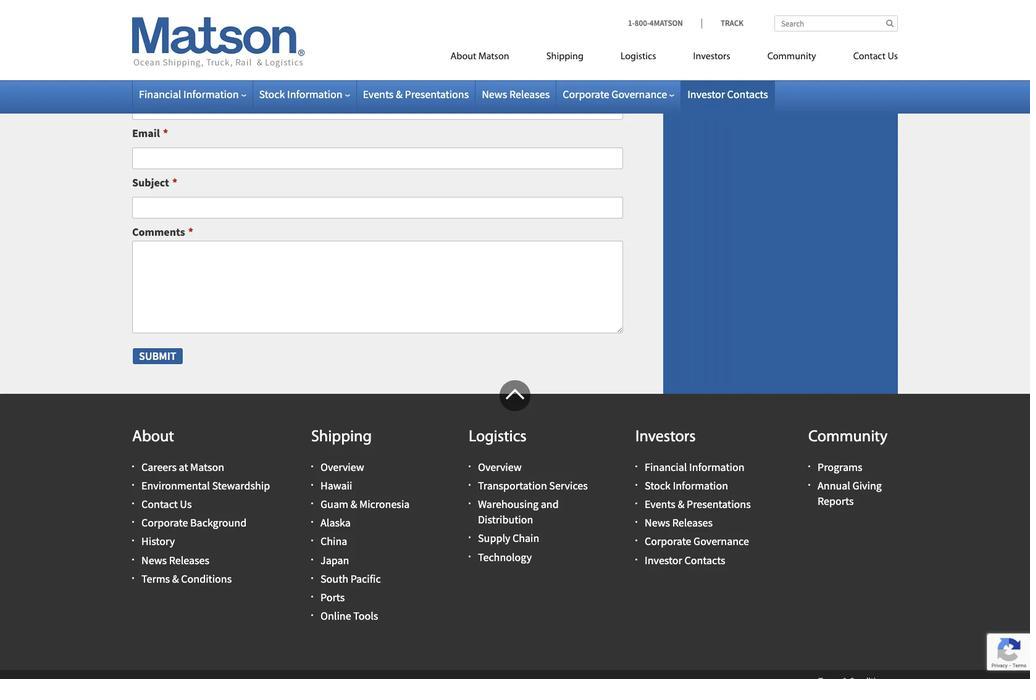 Task type: locate. For each thing, give the bounding box(es) containing it.
community link
[[749, 46, 835, 71]]

overview inside overview hawaii guam & micronesia alaska china japan south pacific ports online tools
[[321, 460, 364, 474]]

1 horizontal spatial contacts
[[728, 87, 768, 101]]

1 horizontal spatial presentations
[[687, 497, 751, 512]]

overview up transportation
[[478, 460, 522, 474]]

0 vertical spatial contact
[[854, 52, 886, 62]]

shipping link
[[528, 46, 602, 71]]

community up programs
[[809, 429, 888, 446]]

stock
[[259, 87, 285, 101], [645, 479, 671, 493]]

releases
[[510, 87, 550, 101], [673, 516, 713, 530], [169, 553, 209, 568]]

0 horizontal spatial releases
[[169, 553, 209, 568]]

investor contacts
[[688, 87, 768, 101]]

1 vertical spatial governance
[[694, 535, 749, 549]]

0 horizontal spatial news releases link
[[141, 553, 209, 568]]

0 horizontal spatial investor
[[645, 553, 683, 568]]

2 vertical spatial news releases link
[[141, 553, 209, 568]]

overview
[[321, 460, 364, 474], [478, 460, 522, 474]]

1 overview from the left
[[321, 460, 364, 474]]

overview up hawaii
[[321, 460, 364, 474]]

Subject text field
[[132, 197, 623, 218]]

us up corporate background link
[[180, 497, 192, 512]]

stock information link
[[259, 87, 350, 101], [645, 479, 728, 493]]

stock information
[[259, 87, 343, 101]]

1 horizontal spatial matson
[[479, 52, 509, 62]]

1 vertical spatial contact us link
[[141, 497, 192, 512]]

0 vertical spatial investor
[[688, 87, 725, 101]]

0 horizontal spatial overview link
[[321, 460, 364, 474]]

0 horizontal spatial contacts
[[685, 553, 726, 568]]

online
[[321, 609, 351, 624]]

& inside financial information stock information events & presentations news releases corporate governance investor contacts
[[678, 497, 685, 512]]

1 horizontal spatial financial information link
[[645, 460, 745, 474]]

matson
[[479, 52, 509, 62], [190, 460, 224, 474]]

environmental stewardship link
[[141, 479, 270, 493]]

1 horizontal spatial releases
[[510, 87, 550, 101]]

1 vertical spatial releases
[[673, 516, 713, 530]]

background
[[190, 516, 247, 530]]

1 horizontal spatial events
[[645, 497, 676, 512]]

us down search image
[[888, 52, 898, 62]]

1 vertical spatial about
[[132, 429, 174, 446]]

1 horizontal spatial stock
[[645, 479, 671, 493]]

0 vertical spatial investor contacts link
[[688, 87, 768, 101]]

transportation
[[478, 479, 547, 493]]

1 vertical spatial stock
[[645, 479, 671, 493]]

contact us link down search image
[[835, 46, 898, 71]]

1 vertical spatial stock information link
[[645, 479, 728, 493]]

1 vertical spatial financial
[[645, 460, 687, 474]]

overview inside overview transportation services warehousing and distribution supply chain technology
[[478, 460, 522, 474]]

corporate governance link for investor contacts link associated with rightmost financial information link
[[645, 535, 749, 549]]

investors
[[694, 52, 731, 62], [636, 429, 696, 446]]

guam & micronesia link
[[321, 497, 410, 512]]

0 vertical spatial presentations
[[405, 87, 469, 101]]

Search search field
[[775, 15, 898, 32]]

overview link
[[321, 460, 364, 474], [478, 460, 522, 474]]

community down search search box
[[768, 52, 817, 62]]

1 vertical spatial matson
[[190, 460, 224, 474]]

0 horizontal spatial logistics
[[469, 429, 527, 446]]

warehousing and distribution link
[[478, 497, 559, 527]]

contact down search search box
[[854, 52, 886, 62]]

guam
[[321, 497, 348, 512]]

about matson
[[451, 52, 509, 62]]

0 horizontal spatial financial
[[139, 87, 181, 101]]

stewardship
[[212, 479, 270, 493]]

0 horizontal spatial stock information link
[[259, 87, 350, 101]]

china link
[[321, 535, 347, 549]]

0 vertical spatial news
[[482, 87, 507, 101]]

&
[[396, 87, 403, 101], [351, 497, 357, 512], [678, 497, 685, 512], [172, 572, 179, 586]]

(201)
[[459, 50, 482, 64]]

0 horizontal spatial matson
[[190, 460, 224, 474]]

news releases link
[[482, 87, 550, 101], [645, 516, 713, 530], [141, 553, 209, 568]]

japan link
[[321, 553, 349, 568]]

financial for financial information
[[139, 87, 181, 101]]

1 horizontal spatial news
[[482, 87, 507, 101]]

0 horizontal spatial news
[[141, 553, 167, 568]]

0 horizontal spatial presentations
[[405, 87, 469, 101]]

financial
[[139, 87, 181, 101], [645, 460, 687, 474]]

about up careers
[[132, 429, 174, 446]]

2 overview from the left
[[478, 460, 522, 474]]

careers at matson environmental stewardship contact us corporate background history news releases terms & conditions
[[141, 460, 270, 586]]

2 vertical spatial corporate
[[645, 535, 692, 549]]

1 vertical spatial contact
[[141, 497, 178, 512]]

news inside the careers at matson environmental stewardship contact us corporate background history news releases terms & conditions
[[141, 553, 167, 568]]

0 vertical spatial shipping
[[547, 52, 584, 62]]

0 vertical spatial about
[[451, 52, 477, 62]]

events
[[363, 87, 394, 101], [645, 497, 676, 512]]

governance inside financial information stock information events & presentations news releases corporate governance investor contacts
[[694, 535, 749, 549]]

reports
[[818, 494, 854, 509]]

0 horizontal spatial contact us link
[[141, 497, 192, 512]]

overview transportation services warehousing and distribution supply chain technology
[[478, 460, 588, 564]]

1 horizontal spatial about
[[451, 52, 477, 62]]

overview link for shipping
[[321, 460, 364, 474]]

about left 680
[[451, 52, 477, 62]]

stock information link for the topmost financial information link
[[259, 87, 350, 101]]

Name text field
[[132, 99, 623, 120]]

0 horizontal spatial governance
[[612, 87, 667, 101]]

1 horizontal spatial news releases link
[[482, 87, 550, 101]]

search image
[[887, 19, 894, 27]]

financial information link
[[139, 87, 246, 101], [645, 460, 745, 474]]

0 vertical spatial news releases link
[[482, 87, 550, 101]]

stock information link for rightmost financial information link
[[645, 479, 728, 493]]

1 vertical spatial news releases link
[[645, 516, 713, 530]]

0 horizontal spatial corporate
[[141, 516, 188, 530]]

logistics down back to top image
[[469, 429, 527, 446]]

0 horizontal spatial us
[[180, 497, 192, 512]]

0 horizontal spatial events & presentations link
[[363, 87, 469, 101]]

0 vertical spatial community
[[768, 52, 817, 62]]

1-
[[628, 18, 635, 28]]

overview link up transportation
[[478, 460, 522, 474]]

events & presentations link
[[363, 87, 469, 101], [645, 497, 751, 512]]

history
[[141, 535, 175, 549]]

about inside about matson link
[[451, 52, 477, 62]]

terms & conditions link
[[141, 572, 232, 586]]

0 horizontal spatial shipping
[[311, 429, 372, 446]]

1 horizontal spatial corporate
[[563, 87, 610, 101]]

1 horizontal spatial governance
[[694, 535, 749, 549]]

1 vertical spatial contacts
[[685, 553, 726, 568]]

contacts
[[728, 87, 768, 101], [685, 553, 726, 568]]

subject
[[132, 175, 169, 190]]

overview link for logistics
[[478, 460, 522, 474]]

1 vertical spatial news
[[645, 516, 670, 530]]

presentations inside financial information stock information events & presentations news releases corporate governance investor contacts
[[687, 497, 751, 512]]

shipping up hawaii
[[311, 429, 372, 446]]

careers
[[141, 460, 177, 474]]

0 horizontal spatial contact
[[141, 497, 178, 512]]

logistics link
[[602, 46, 675, 71]]

1 horizontal spatial investor
[[688, 87, 725, 101]]

1 horizontal spatial contact us link
[[835, 46, 898, 71]]

1 horizontal spatial overview
[[478, 460, 522, 474]]

2 horizontal spatial news releases link
[[645, 516, 713, 530]]

contact us link down the 'environmental'
[[141, 497, 192, 512]]

0 vertical spatial us
[[888, 52, 898, 62]]

0 vertical spatial stock
[[259, 87, 285, 101]]

warehousing
[[478, 497, 539, 512]]

investors inside top menu navigation
[[694, 52, 731, 62]]

None search field
[[775, 15, 898, 32]]

track
[[721, 18, 744, 28]]

contact
[[854, 52, 886, 62], [141, 497, 178, 512]]

corporate governance link
[[563, 87, 675, 101], [645, 535, 749, 549]]

0 horizontal spatial financial information link
[[139, 87, 246, 101]]

corporate inside the careers at matson environmental stewardship contact us corporate background history news releases terms & conditions
[[141, 516, 188, 530]]

events & presentations link for stock information link for rightmost financial information link
[[645, 497, 751, 512]]

giving
[[853, 479, 882, 493]]

2 horizontal spatial releases
[[673, 516, 713, 530]]

investor contacts link
[[688, 87, 768, 101], [645, 553, 726, 568]]

2 horizontal spatial news
[[645, 516, 670, 530]]

1 horizontal spatial logistics
[[621, 52, 656, 62]]

1 vertical spatial events & presentations link
[[645, 497, 751, 512]]

1 vertical spatial investor
[[645, 553, 683, 568]]

2 vertical spatial releases
[[169, 553, 209, 568]]

1 vertical spatial financial information link
[[645, 460, 745, 474]]

name
[[132, 77, 161, 91]]

1 vertical spatial corporate governance link
[[645, 535, 749, 549]]

hawaii
[[321, 479, 352, 493]]

programs
[[818, 460, 863, 474]]

1 vertical spatial shipping
[[311, 429, 372, 446]]

overview link up hawaii
[[321, 460, 364, 474]]

information for financial information
[[183, 87, 239, 101]]

contact us link
[[835, 46, 898, 71], [141, 497, 192, 512]]

footer
[[0, 380, 1031, 680]]

0 horizontal spatial about
[[132, 429, 174, 446]]

0 vertical spatial matson
[[479, 52, 509, 62]]

1 horizontal spatial financial
[[645, 460, 687, 474]]

1 overview link from the left
[[321, 460, 364, 474]]

governance
[[612, 87, 667, 101], [694, 535, 749, 549]]

contact inside top menu navigation
[[854, 52, 886, 62]]

0 vertical spatial corporate governance link
[[563, 87, 675, 101]]

investors link
[[675, 46, 749, 71]]

financial inside financial information stock information events & presentations news releases corporate governance investor contacts
[[645, 460, 687, 474]]

hawaii link
[[321, 479, 352, 493]]

logistics down the 800-
[[621, 52, 656, 62]]

shipping right the 6578
[[547, 52, 584, 62]]

0 vertical spatial stock information link
[[259, 87, 350, 101]]

us
[[888, 52, 898, 62], [180, 497, 192, 512]]

1 vertical spatial presentations
[[687, 497, 751, 512]]

technology
[[478, 550, 532, 564]]

online tools link
[[321, 609, 378, 624]]

news inside financial information stock information events & presentations news releases corporate governance investor contacts
[[645, 516, 670, 530]]

about matson link
[[432, 46, 528, 71]]

news releases link for events & presentations link corresponding to stock information link for rightmost financial information link
[[645, 516, 713, 530]]

0 vertical spatial events & presentations link
[[363, 87, 469, 101]]

ports
[[321, 591, 345, 605]]

0 vertical spatial investors
[[694, 52, 731, 62]]

investor
[[688, 87, 725, 101], [645, 553, 683, 568]]

None submit
[[132, 348, 183, 365]]

1 horizontal spatial contact
[[854, 52, 886, 62]]

corporate
[[563, 87, 610, 101], [141, 516, 188, 530], [645, 535, 692, 549]]

shipping
[[547, 52, 584, 62], [311, 429, 372, 446]]

community
[[768, 52, 817, 62], [809, 429, 888, 446]]

1 vertical spatial logistics
[[469, 429, 527, 446]]

releases inside financial information stock information events & presentations news releases corporate governance investor contacts
[[673, 516, 713, 530]]

0 vertical spatial financial
[[139, 87, 181, 101]]

1 vertical spatial events
[[645, 497, 676, 512]]

contact down the 'environmental'
[[141, 497, 178, 512]]

1 vertical spatial investor contacts link
[[645, 553, 726, 568]]

overview for transportation
[[478, 460, 522, 474]]

careers at matson link
[[141, 460, 224, 474]]

1 horizontal spatial stock information link
[[645, 479, 728, 493]]

0 horizontal spatial events
[[363, 87, 394, 101]]

1 horizontal spatial us
[[888, 52, 898, 62]]

1 vertical spatial corporate
[[141, 516, 188, 530]]

0 horizontal spatial overview
[[321, 460, 364, 474]]

investor inside financial information stock information events & presentations news releases corporate governance investor contacts
[[645, 553, 683, 568]]

about
[[451, 52, 477, 62], [132, 429, 174, 446]]

about inside footer
[[132, 429, 174, 446]]

micronesia
[[360, 497, 410, 512]]

news releases
[[482, 87, 550, 101]]

2 vertical spatial news
[[141, 553, 167, 568]]

1 horizontal spatial events & presentations link
[[645, 497, 751, 512]]

0 vertical spatial logistics
[[621, 52, 656, 62]]

information
[[183, 87, 239, 101], [287, 87, 343, 101], [690, 460, 745, 474], [673, 479, 728, 493]]

and
[[541, 497, 559, 512]]

0 vertical spatial governance
[[612, 87, 667, 101]]

2 overview link from the left
[[478, 460, 522, 474]]

1 horizontal spatial shipping
[[547, 52, 584, 62]]

1 horizontal spatial overview link
[[478, 460, 522, 474]]

tools
[[354, 609, 378, 624]]

logistics
[[621, 52, 656, 62], [469, 429, 527, 446]]



Task type: describe. For each thing, give the bounding box(es) containing it.
annual
[[818, 479, 851, 493]]

financial for financial information stock information events & presentations news releases corporate governance investor contacts
[[645, 460, 687, 474]]

at
[[179, 460, 188, 474]]

& inside the careers at matson environmental stewardship contact us corporate background history news releases terms & conditions
[[172, 572, 179, 586]]

shipping inside footer
[[311, 429, 372, 446]]

contact us
[[854, 52, 898, 62]]

international:
[[393, 50, 457, 64]]

supply
[[478, 532, 511, 546]]

south pacific link
[[321, 572, 381, 586]]

0 vertical spatial contacts
[[728, 87, 768, 101]]

4matson
[[650, 18, 683, 28]]

programs annual giving reports
[[818, 460, 882, 509]]

0 horizontal spatial stock
[[259, 87, 285, 101]]

800-
[[635, 18, 650, 28]]

680
[[484, 50, 501, 64]]

1 vertical spatial investors
[[636, 429, 696, 446]]

corporate inside financial information stock information events & presentations news releases corporate governance investor contacts
[[645, 535, 692, 549]]

matson image
[[132, 17, 305, 68]]

comments
[[132, 225, 185, 239]]

chain
[[513, 532, 540, 546]]

alaska
[[321, 516, 351, 530]]

email
[[132, 126, 160, 140]]

corporate background link
[[141, 516, 247, 530]]

investor contacts link for rightmost financial information link
[[645, 553, 726, 568]]

0 vertical spatial events
[[363, 87, 394, 101]]

ports link
[[321, 591, 345, 605]]

us inside top menu navigation
[[888, 52, 898, 62]]

services
[[549, 479, 588, 493]]

1-800-4matson
[[628, 18, 683, 28]]

environmental
[[141, 479, 210, 493]]

back to top image
[[500, 380, 531, 411]]

contacts inside financial information stock information events & presentations news releases corporate governance investor contacts
[[685, 553, 726, 568]]

programs link
[[818, 460, 863, 474]]

1-800-4matson link
[[628, 18, 702, 28]]

events inside financial information stock information events & presentations news releases corporate governance investor contacts
[[645, 497, 676, 512]]

financial information
[[139, 87, 239, 101]]

alaska link
[[321, 516, 351, 530]]

conditions
[[181, 572, 232, 586]]

financial information stock information events & presentations news releases corporate governance investor contacts
[[645, 460, 751, 568]]

contact inside the careers at matson environmental stewardship contact us corporate background history news releases terms & conditions
[[141, 497, 178, 512]]

overview hawaii guam & micronesia alaska china japan south pacific ports online tools
[[321, 460, 410, 624]]

international: (201) 680 6578
[[393, 50, 525, 64]]

corporate governance
[[563, 87, 667, 101]]

south
[[321, 572, 348, 586]]

annual giving reports link
[[818, 479, 882, 509]]

information for financial information stock information events & presentations news releases corporate governance investor contacts
[[690, 460, 745, 474]]

0 vertical spatial releases
[[510, 87, 550, 101]]

history link
[[141, 535, 175, 549]]

about for about
[[132, 429, 174, 446]]

about for about matson
[[451, 52, 477, 62]]

japan
[[321, 553, 349, 568]]

shipping inside 'link'
[[547, 52, 584, 62]]

china
[[321, 535, 347, 549]]

information for stock information
[[287, 87, 343, 101]]

6578
[[503, 50, 525, 64]]

pacific
[[351, 572, 381, 586]]

stock inside financial information stock information events & presentations news releases corporate governance investor contacts
[[645, 479, 671, 493]]

top menu navigation
[[395, 46, 898, 71]]

releases inside the careers at matson environmental stewardship contact us corporate background history news releases terms & conditions
[[169, 553, 209, 568]]

Comments text field
[[132, 241, 623, 334]]

news releases link for stock information link for the topmost financial information link's events & presentations link
[[482, 87, 550, 101]]

investor contacts link for the topmost financial information link
[[688, 87, 768, 101]]

corporate governance link for the topmost financial information link's investor contacts link
[[563, 87, 675, 101]]

technology link
[[478, 550, 532, 564]]

overview for hawaii
[[321, 460, 364, 474]]

supply chain link
[[478, 532, 540, 546]]

& inside overview hawaii guam & micronesia alaska china japan south pacific ports online tools
[[351, 497, 357, 512]]

community inside the community link
[[768, 52, 817, 62]]

logistics inside top menu navigation
[[621, 52, 656, 62]]

0 vertical spatial corporate
[[563, 87, 610, 101]]

matson inside the careers at matson environmental stewardship contact us corporate background history news releases terms & conditions
[[190, 460, 224, 474]]

events & presentations
[[363, 87, 469, 101]]

distribution
[[478, 513, 533, 527]]

us inside the careers at matson environmental stewardship contact us corporate background history news releases terms & conditions
[[180, 497, 192, 512]]

logistics inside footer
[[469, 429, 527, 446]]

events & presentations link for stock information link for the topmost financial information link
[[363, 87, 469, 101]]

1 vertical spatial community
[[809, 429, 888, 446]]

terms
[[141, 572, 170, 586]]

matson inside top menu navigation
[[479, 52, 509, 62]]

Email text field
[[132, 148, 623, 169]]

0 vertical spatial financial information link
[[139, 87, 246, 101]]

footer containing about
[[0, 380, 1031, 680]]

0 vertical spatial contact us link
[[835, 46, 898, 71]]

transportation services link
[[478, 479, 588, 493]]

track link
[[702, 18, 744, 28]]



Task type: vqa. For each thing, say whether or not it's contained in the screenshot.
the topmost Contact Us link
yes



